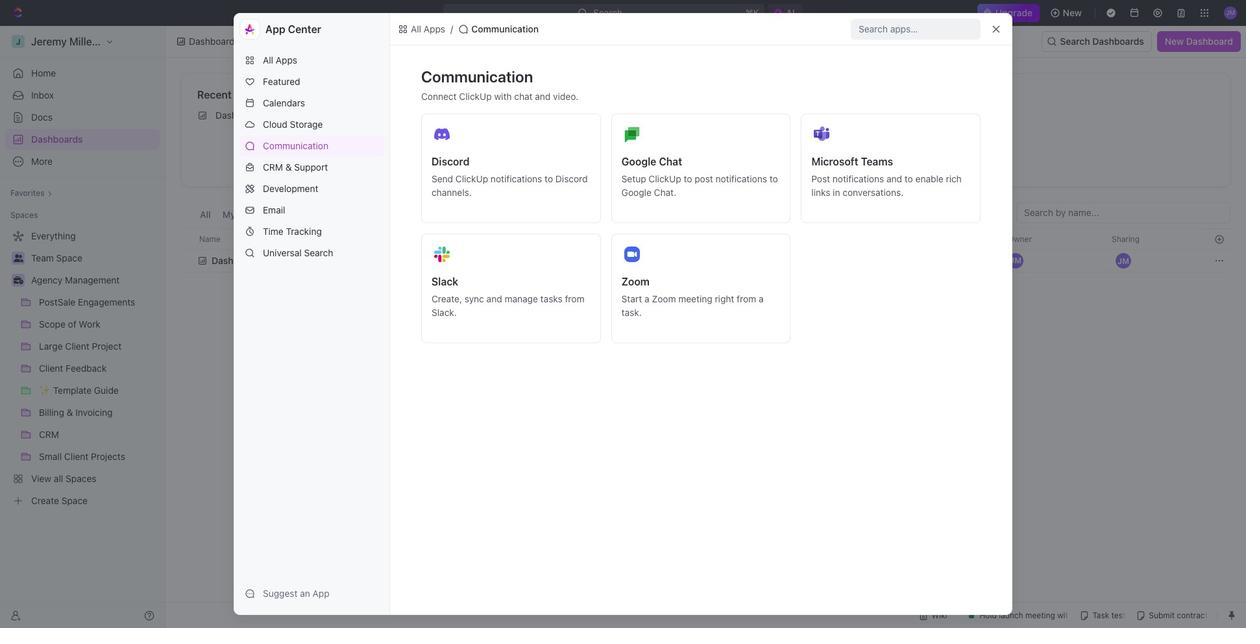 Task type: locate. For each thing, give the bounding box(es) containing it.
communication up 'crm & support' in the left top of the page
[[263, 140, 328, 151]]

0 horizontal spatial apps
[[276, 55, 297, 66]]

2 notifications from the left
[[716, 173, 767, 184]]

favorites up spaces
[[10, 188, 45, 198]]

a right start
[[645, 293, 649, 304]]

calendars
[[263, 97, 305, 108]]

from for slack
[[565, 293, 585, 304]]

post
[[812, 173, 830, 184]]

0 horizontal spatial all apps
[[263, 55, 297, 66]]

cell
[[896, 249, 1000, 273]]

discord send clickup notifications to discord channels.
[[432, 156, 588, 198]]

2 horizontal spatial dashboard link
[[899, 105, 1225, 126]]

0 horizontal spatial new
[[1063, 7, 1082, 18]]

new dashboard
[[1165, 36, 1233, 47]]

apps for the leftmost all apps "link"
[[276, 55, 297, 66]]

3 to from the left
[[770, 173, 778, 184]]

all apps
[[411, 23, 445, 34], [263, 55, 297, 66]]

1 horizontal spatial all apps
[[411, 23, 445, 34]]

1 vertical spatial new
[[1165, 36, 1184, 47]]

1 vertical spatial discord
[[556, 173, 588, 184]]

dashboard inside row
[[212, 255, 258, 266]]

jm down sharing at the right of page
[[1118, 256, 1129, 266]]

notifications inside microsoft teams post notifications and to enable rich links in conversations.
[[833, 173, 884, 184]]

favorites right the chat in the top left of the page
[[551, 89, 595, 101]]

apps left the /
[[424, 23, 445, 34]]

jm down owner in the top of the page
[[1010, 256, 1022, 265]]

0 horizontal spatial a
[[645, 293, 649, 304]]

1 a from the left
[[645, 293, 649, 304]]

1 horizontal spatial favorites
[[551, 89, 595, 101]]

0 horizontal spatial zoom
[[622, 276, 650, 288]]

calendars link
[[240, 93, 384, 114]]

all apps link
[[395, 21, 448, 37], [240, 50, 384, 71]]

dashboard link for favorites
[[545, 105, 872, 126]]

column header
[[896, 228, 1000, 250]]

1 horizontal spatial zoom
[[652, 293, 676, 304]]

dashboard
[[1186, 36, 1233, 47], [216, 110, 261, 121], [569, 110, 615, 121], [922, 110, 968, 121], [212, 255, 258, 266]]

a
[[645, 293, 649, 304], [759, 293, 764, 304]]

crm & support link
[[240, 157, 384, 178]]

2 google from the top
[[622, 187, 652, 198]]

1 vertical spatial zoom
[[652, 293, 676, 304]]

agency management
[[31, 275, 120, 286]]

microsoft teams post notifications and to enable rich links in conversations.
[[812, 156, 962, 198]]

0 vertical spatial google
[[622, 156, 656, 167]]

search
[[1060, 36, 1090, 47], [304, 247, 333, 258]]

Search apps… field
[[859, 21, 976, 37]]

2 jeremy miller, , element from the left
[[1116, 253, 1131, 269]]

column header inside dashboard table
[[896, 228, 1000, 250]]

new for new
[[1063, 7, 1082, 18]]

crm & support
[[263, 162, 328, 173]]

1 vertical spatial apps
[[276, 55, 297, 66]]

and right the chat in the top left of the page
[[535, 91, 551, 102]]

slack create, sync and manage tasks from slack.
[[432, 276, 585, 318]]

0 horizontal spatial l_lxf image
[[398, 24, 408, 34]]

inbox
[[31, 90, 54, 101]]

jm for 1st "jeremy miller, ," element
[[1010, 256, 1022, 265]]

1 horizontal spatial new
[[1165, 36, 1184, 47]]

suggest an app
[[263, 588, 330, 599]]

1 vertical spatial google
[[622, 187, 652, 198]]

notifications for discord
[[491, 173, 542, 184]]

1 to from the left
[[545, 173, 553, 184]]

development link
[[240, 179, 384, 199]]

clickup up chat.
[[649, 173, 681, 184]]

and down the teams
[[887, 173, 902, 184]]

google down 'setup'
[[622, 187, 652, 198]]

conversations.
[[843, 187, 904, 198]]

1 horizontal spatial notifications
[[716, 173, 767, 184]]

workspace button
[[382, 203, 436, 228]]

notifications
[[491, 173, 542, 184], [716, 173, 767, 184], [833, 173, 884, 184]]

2 horizontal spatial notifications
[[833, 173, 884, 184]]

1 horizontal spatial l_lxf image
[[458, 24, 469, 34]]

all inside button
[[200, 209, 211, 220]]

slack
[[432, 276, 458, 288]]

cloud storage link
[[240, 114, 384, 135]]

1 from from the left
[[565, 293, 585, 304]]

1 vertical spatial favorites
[[10, 188, 45, 198]]

1 vertical spatial app
[[313, 588, 330, 599]]

discord left 'setup'
[[556, 173, 588, 184]]

1 horizontal spatial jm
[[1118, 256, 1129, 266]]

1 horizontal spatial jeremy miller, , element
[[1116, 253, 1131, 269]]

all apps up the featured
[[263, 55, 297, 66]]

1 horizontal spatial apps
[[424, 23, 445, 34]]

l_lxf image
[[398, 24, 408, 34], [458, 24, 469, 34]]

l_lxf image left the /
[[398, 24, 408, 34]]

clickup for discord
[[456, 173, 488, 184]]

clickup inside communication connect clickup with chat and video.
[[459, 91, 492, 102]]

0 horizontal spatial from
[[565, 293, 585, 304]]

2 dashboard link from the left
[[545, 105, 872, 126]]

all apps link left the /
[[395, 21, 448, 37]]

docs link
[[5, 107, 160, 128]]

create,
[[432, 293, 462, 304]]

new
[[1063, 7, 1082, 18], [1165, 36, 1184, 47]]

l_lxf image right the /
[[458, 24, 469, 34]]

links
[[812, 187, 830, 198]]

and
[[535, 91, 551, 102], [887, 173, 902, 184], [487, 293, 502, 304]]

1 l_lxf image from the left
[[398, 24, 408, 34]]

1 vertical spatial search
[[304, 247, 333, 258]]

favorites
[[551, 89, 595, 101], [10, 188, 45, 198]]

jeremy miller, , element down owner in the top of the page
[[1008, 253, 1024, 269]]

all left "my"
[[200, 209, 211, 220]]

0 horizontal spatial dashboard link
[[192, 105, 518, 126]]

communication
[[471, 23, 539, 34], [421, 68, 533, 86], [263, 140, 328, 151]]

0 vertical spatial all
[[411, 23, 421, 34]]

new for new dashboard
[[1165, 36, 1184, 47]]

discord up send
[[432, 156, 470, 167]]

jeremy miller, , element down sharing at the right of page
[[1116, 253, 1131, 269]]

0 vertical spatial search
[[1060, 36, 1090, 47]]

2 vertical spatial and
[[487, 293, 502, 304]]

all left the /
[[411, 23, 421, 34]]

0 vertical spatial app
[[265, 23, 285, 35]]

tab list
[[197, 203, 436, 228]]

management
[[65, 275, 120, 286]]

2 horizontal spatial and
[[887, 173, 902, 184]]

business time image
[[13, 277, 23, 284]]

from right "tasks"
[[565, 293, 585, 304]]

1 horizontal spatial a
[[759, 293, 764, 304]]

1 horizontal spatial all
[[263, 55, 273, 66]]

search down time tracking link
[[304, 247, 333, 258]]

discord
[[432, 156, 470, 167], [556, 173, 588, 184]]

and inside microsoft teams post notifications and to enable rich links in conversations.
[[887, 173, 902, 184]]

2 from from the left
[[737, 293, 756, 304]]

1 jm from the left
[[1010, 256, 1022, 265]]

1 horizontal spatial dashboard link
[[545, 105, 872, 126]]

jeremy miller, , element
[[1008, 253, 1024, 269], [1116, 253, 1131, 269]]

a right right
[[759, 293, 764, 304]]

task.
[[622, 307, 642, 318]]

1 vertical spatial all apps link
[[240, 50, 384, 71]]

inbox link
[[5, 85, 160, 106]]

row containing name
[[181, 228, 1231, 250]]

connect
[[421, 91, 457, 102]]

from right right
[[737, 293, 756, 304]]

clickup up channels.
[[456, 173, 488, 184]]

1 dashboard link from the left
[[192, 105, 518, 126]]

0 vertical spatial favorites
[[551, 89, 595, 101]]

email
[[263, 204, 285, 216]]

universal search link
[[240, 243, 384, 264]]

app left center
[[265, 23, 285, 35]]

communication dialog
[[234, 13, 1013, 615]]

home
[[31, 68, 56, 79]]

an
[[300, 588, 310, 599]]

notifications inside discord send clickup notifications to discord channels.
[[491, 173, 542, 184]]

1 notifications from the left
[[491, 173, 542, 184]]

jm inside button
[[1118, 256, 1129, 266]]

0 vertical spatial apps
[[424, 23, 445, 34]]

dashboard button down name
[[197, 248, 279, 274]]

l_lxf image for all apps
[[398, 24, 408, 34]]

google
[[622, 156, 656, 167], [622, 187, 652, 198]]

2 vertical spatial all
[[200, 209, 211, 220]]

1 vertical spatial communication
[[421, 68, 533, 86]]

0 horizontal spatial jeremy miller, , element
[[1008, 253, 1024, 269]]

dashboards
[[189, 36, 239, 47], [1093, 36, 1144, 47], [31, 134, 83, 145], [238, 209, 290, 220]]

microsoft
[[812, 156, 859, 167]]

0 horizontal spatial jm
[[1010, 256, 1022, 265]]

1 horizontal spatial all apps link
[[395, 21, 448, 37]]

1 vertical spatial all
[[263, 55, 273, 66]]

zoom
[[622, 276, 650, 288], [652, 293, 676, 304]]

dashboards inside "button"
[[238, 209, 290, 220]]

to
[[545, 173, 553, 184], [684, 173, 692, 184], [770, 173, 778, 184], [905, 173, 913, 184]]

communication up with
[[421, 68, 533, 86]]

apps
[[424, 23, 445, 34], [276, 55, 297, 66]]

zoom left meeting
[[652, 293, 676, 304]]

workspace
[[385, 209, 433, 220]]

clickup
[[459, 91, 492, 102], [456, 173, 488, 184], [649, 173, 681, 184]]

zoom up start
[[622, 276, 650, 288]]

3 dashboard link from the left
[[899, 105, 1225, 126]]

app
[[265, 23, 285, 35], [313, 588, 330, 599]]

new button
[[1045, 3, 1090, 23]]

0 horizontal spatial favorites
[[10, 188, 45, 198]]

1 horizontal spatial search
[[1060, 36, 1090, 47]]

from inside zoom start a zoom meeting right from a task.
[[737, 293, 756, 304]]

1 horizontal spatial and
[[535, 91, 551, 102]]

2 to from the left
[[684, 173, 692, 184]]

and right the sync
[[487, 293, 502, 304]]

row
[[181, 228, 1231, 250]]

all
[[411, 23, 421, 34], [263, 55, 273, 66], [200, 209, 211, 220]]

featured link
[[240, 71, 384, 92]]

0 horizontal spatial all
[[200, 209, 211, 220]]

0 vertical spatial and
[[535, 91, 551, 102]]

communication connect clickup with chat and video.
[[421, 68, 578, 102]]

google chat setup clickup to post notifications to google chat.
[[622, 156, 778, 198]]

2 l_lxf image from the left
[[458, 24, 469, 34]]

1 horizontal spatial from
[[737, 293, 756, 304]]

app right an
[[313, 588, 330, 599]]

0 horizontal spatial search
[[304, 247, 333, 258]]

0 vertical spatial new
[[1063, 7, 1082, 18]]

sharing
[[1112, 234, 1140, 244]]

1 vertical spatial and
[[887, 173, 902, 184]]

home link
[[5, 63, 160, 84]]

1 vertical spatial all apps
[[263, 55, 297, 66]]

dashboard link for recent
[[192, 105, 518, 126]]

teams
[[861, 156, 893, 167]]

to inside microsoft teams post notifications and to enable rich links in conversations.
[[905, 173, 913, 184]]

recent
[[197, 89, 232, 101]]

slack.
[[432, 307, 457, 318]]

0 vertical spatial all apps
[[411, 23, 445, 34]]

1 horizontal spatial discord
[[556, 173, 588, 184]]

0 horizontal spatial and
[[487, 293, 502, 304]]

send
[[432, 173, 453, 184]]

jm for "jeremy miller, ," element within the jm button
[[1118, 256, 1129, 266]]

app center
[[265, 23, 321, 35]]

0 vertical spatial discord
[[432, 156, 470, 167]]

apps up the featured
[[276, 55, 297, 66]]

search down new button
[[1060, 36, 1090, 47]]

clickup inside discord send clickup notifications to discord channels.
[[456, 173, 488, 184]]

sidebar navigation
[[0, 26, 166, 628]]

&
[[285, 162, 292, 173]]

jm button
[[1112, 249, 1135, 273]]

all up the featured
[[263, 55, 273, 66]]

new dashboard button
[[1157, 31, 1241, 52]]

sync
[[465, 293, 484, 304]]

2 jm from the left
[[1118, 256, 1129, 266]]

clickup left with
[[459, 91, 492, 102]]

4 to from the left
[[905, 173, 913, 184]]

search...
[[593, 7, 630, 18]]

2 horizontal spatial all
[[411, 23, 421, 34]]

communication right the /
[[471, 23, 539, 34]]

dashboard link
[[192, 105, 518, 126], [545, 105, 872, 126], [899, 105, 1225, 126]]

3 notifications from the left
[[833, 173, 884, 184]]

from inside slack create, sync and manage tasks from slack.
[[565, 293, 585, 304]]

communication inside communication connect clickup with chat and video.
[[421, 68, 533, 86]]

dashboard button
[[197, 248, 889, 274], [197, 248, 279, 274]]

1 horizontal spatial app
[[313, 588, 330, 599]]

google up 'setup'
[[622, 156, 656, 167]]

0 horizontal spatial notifications
[[491, 173, 542, 184]]

cell inside dashboard row
[[896, 249, 1000, 273]]

all apps link up featured link
[[240, 50, 384, 71]]

all apps left the /
[[411, 23, 445, 34]]



Task type: describe. For each thing, give the bounding box(es) containing it.
all for topmost all apps "link"
[[411, 23, 421, 34]]

meeting
[[678, 293, 713, 304]]

time tracking link
[[240, 221, 384, 242]]

jeremy miller, , element inside the jm button
[[1116, 253, 1131, 269]]

0 horizontal spatial all apps link
[[240, 50, 384, 71]]

2 a from the left
[[759, 293, 764, 304]]

0 horizontal spatial discord
[[432, 156, 470, 167]]

cloud storage
[[263, 119, 323, 130]]

my
[[223, 209, 235, 220]]

favorites inside button
[[10, 188, 45, 198]]

name
[[199, 234, 221, 244]]

0 horizontal spatial app
[[265, 23, 285, 35]]

dashboard table
[[181, 228, 1231, 274]]

from for zoom
[[737, 293, 756, 304]]

Search by name... text field
[[1024, 203, 1223, 223]]

0 vertical spatial zoom
[[622, 276, 650, 288]]

favorites button
[[5, 186, 58, 201]]

all button
[[197, 203, 214, 228]]

cloud
[[263, 119, 287, 130]]

tasks
[[540, 293, 563, 304]]

agency management link
[[31, 270, 157, 291]]

storage
[[290, 119, 323, 130]]

in
[[833, 187, 840, 198]]

enable
[[916, 173, 944, 184]]

center
[[288, 23, 321, 35]]

and inside slack create, sync and manage tasks from slack.
[[487, 293, 502, 304]]

1 google from the top
[[622, 156, 656, 167]]

post
[[695, 173, 713, 184]]

setup
[[622, 173, 646, 184]]

notifications for microsoft teams
[[833, 173, 884, 184]]

time tracking
[[263, 226, 322, 237]]

⌘k
[[745, 7, 760, 18]]

notifications inside google chat setup clickup to post notifications to google chat.
[[716, 173, 767, 184]]

time
[[263, 226, 284, 237]]

suggest
[[263, 588, 298, 599]]

crm
[[263, 162, 283, 173]]

development
[[263, 183, 318, 194]]

my dashboards button
[[219, 203, 293, 228]]

channels.
[[432, 187, 472, 198]]

right
[[715, 293, 734, 304]]

agency
[[31, 275, 62, 286]]

chat
[[514, 91, 533, 102]]

featured
[[263, 76, 300, 87]]

support
[[294, 162, 328, 173]]

/
[[451, 23, 453, 34]]

tracking
[[286, 226, 322, 237]]

search dashboards
[[1060, 36, 1144, 47]]

universal search
[[263, 247, 333, 258]]

0 vertical spatial all apps link
[[395, 21, 448, 37]]

owner
[[1008, 234, 1032, 244]]

dashboards inside sidebar navigation
[[31, 134, 83, 145]]

docs
[[31, 112, 53, 123]]

video.
[[553, 91, 578, 102]]

chat.
[[654, 187, 676, 198]]

clickup for communication
[[459, 91, 492, 102]]

spaces
[[10, 210, 38, 220]]

universal
[[263, 247, 302, 258]]

search inside universal search link
[[304, 247, 333, 258]]

zoom start a zoom meeting right from a task.
[[622, 276, 764, 318]]

to inside discord send clickup notifications to discord channels.
[[545, 173, 553, 184]]

dashboards inside button
[[1093, 36, 1144, 47]]

rich
[[946, 173, 962, 184]]

apps for topmost all apps "link"
[[424, 23, 445, 34]]

and inside communication connect clickup with chat and video.
[[535, 91, 551, 102]]

0 vertical spatial communication
[[471, 23, 539, 34]]

dashboard row
[[181, 248, 1231, 274]]

2 vertical spatial communication
[[263, 140, 328, 151]]

suggest an app button
[[240, 584, 384, 604]]

clickup inside google chat setup clickup to post notifications to google chat.
[[649, 173, 681, 184]]

start
[[622, 293, 642, 304]]

search inside search dashboards button
[[1060, 36, 1090, 47]]

dashboard button up "tasks"
[[197, 248, 889, 274]]

app inside suggest an app button
[[313, 588, 330, 599]]

upgrade link
[[978, 4, 1040, 22]]

tab list containing all
[[197, 203, 436, 228]]

with
[[494, 91, 512, 102]]

all for the leftmost all apps "link"
[[263, 55, 273, 66]]

communication link
[[240, 136, 384, 156]]

dashboards link
[[5, 129, 160, 150]]

my dashboards
[[223, 209, 290, 220]]

l_lxf image for communication
[[458, 24, 469, 34]]

email link
[[240, 200, 384, 221]]

search dashboards button
[[1042, 31, 1152, 52]]

chat
[[659, 156, 682, 167]]

1 jeremy miller, , element from the left
[[1008, 253, 1024, 269]]

manage
[[505, 293, 538, 304]]

upgrade
[[996, 7, 1033, 18]]



Task type: vqa. For each thing, say whether or not it's contained in the screenshot.
topmost User Group image
no



